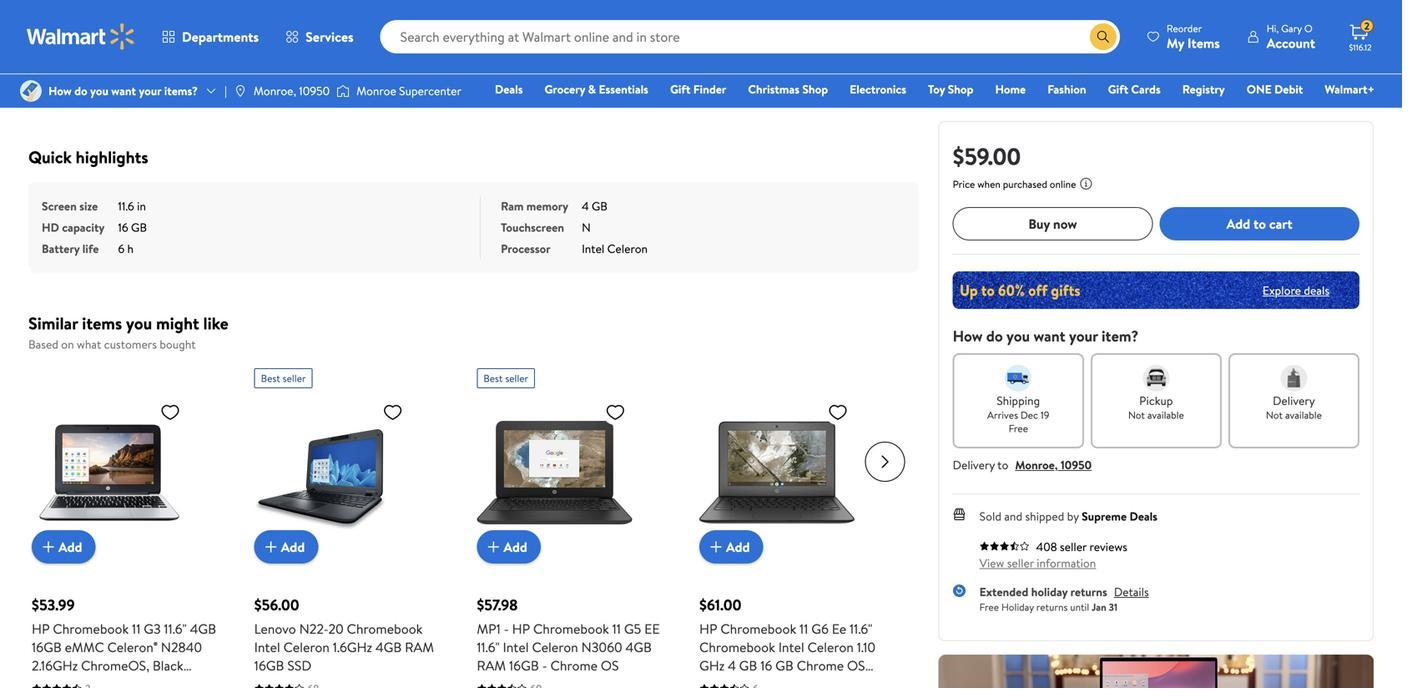 Task type: locate. For each thing, give the bounding box(es) containing it.
1 vertical spatial your
[[1070, 326, 1099, 347]]

gift left finder
[[670, 81, 691, 97]]

you for how do you want your item?
[[1007, 326, 1030, 347]]

gb inside "16 gb battery life"
[[131, 219, 147, 235]]

free down shipping
[[1009, 421, 1029, 435]]

best seller for $56.00
[[261, 371, 306, 385]]

0 horizontal spatial your
[[139, 83, 161, 99]]

1 best seller from the left
[[261, 371, 306, 385]]

2 available from the left
[[1286, 408, 1323, 422]]

do down walmart image
[[74, 83, 87, 99]]

hp for $53.99
[[32, 620, 50, 638]]

os inside $57.98 mp1 - hp chromebook 11 g5 ee 11.6" intel celeron n3060 4gb ram 16gb - chrome os
[[601, 656, 619, 675]]

chrome inside $57.98 mp1 - hp chromebook 11 g5 ee 11.6" intel celeron n3060 4gb ram 16gb - chrome os
[[551, 656, 598, 675]]

11 left g5
[[613, 620, 621, 638]]

3 product group from the left
[[477, 362, 663, 688]]

0 horizontal spatial want
[[111, 83, 136, 99]]

based
[[28, 336, 58, 352]]

11 inside $53.99 hp chromebook 11 g3 11.6" 4gb 16gb emmc celeron® n2840 2.16ghz chromeos, black (used)
[[132, 620, 141, 638]]

1 add to cart image from the left
[[38, 537, 58, 557]]

returns
[[1071, 584, 1108, 600], [1037, 600, 1068, 614]]

11 for $61.00
[[800, 620, 809, 638]]

os inside $61.00 hp chromebook 11 g6 ee 11.6" chromebook intel celeron 1.10 ghz 4 gb 16 gb chrome os (grade a)
[[848, 656, 866, 675]]

explore deals
[[1263, 282, 1330, 298]]

0 vertical spatial delivery
[[1273, 392, 1316, 409]]

hp inside $61.00 hp chromebook 11 g6 ee 11.6" chromebook intel celeron 1.10 ghz 4 gb 16 gb chrome os (grade a)
[[700, 620, 718, 638]]

shipped
[[1026, 508, 1065, 524]]

want for items?
[[111, 83, 136, 99]]

0 horizontal spatial 11.6"
[[164, 620, 187, 638]]

0 horizontal spatial hp
[[32, 620, 50, 638]]

intel inside $56.00 lenovo n22-20  chromebook intel celeron 1.6ghz 4gb ram 16gb ssd
[[254, 638, 280, 656]]

customers
[[104, 336, 157, 352]]

services button
[[272, 17, 367, 57]]

1 horizontal spatial 16gb
[[254, 656, 284, 675]]

hp right mp1
[[512, 620, 530, 638]]

best for $56.00
[[261, 371, 280, 385]]

free inside the extended holiday returns details free holiday returns until jan 31
[[980, 600, 999, 614]]

delivery
[[1273, 392, 1316, 409], [953, 457, 995, 473]]

chromebook up a)
[[700, 638, 776, 656]]

deals link
[[488, 80, 531, 98]]

$61.00 hp chromebook 11 g6 ee 11.6" chromebook intel celeron 1.10 ghz 4 gb 16 gb chrome os (grade a)
[[700, 595, 876, 688]]

0 horizontal spatial gift
[[670, 81, 691, 97]]

-
[[504, 620, 509, 638], [542, 656, 548, 675]]

you inside similar items you might like based on what customers bought
[[126, 311, 152, 335]]

2 horizontal spatial 16gb
[[509, 656, 539, 675]]

1 horizontal spatial 11.6"
[[477, 638, 500, 656]]

1 horizontal spatial add to cart image
[[706, 537, 726, 557]]

2 add to cart image from the left
[[706, 537, 726, 557]]

to inside 'button'
[[1254, 214, 1267, 233]]

16gb left ssd
[[254, 656, 284, 675]]

2 add to cart image from the left
[[484, 537, 504, 557]]

0 horizontal spatial 16gb
[[32, 638, 62, 656]]

add button up $56.00 at the bottom
[[254, 530, 318, 564]]

chrome for $57.98
[[551, 656, 598, 675]]

view
[[980, 555, 1005, 571]]

0 horizontal spatial os
[[601, 656, 619, 675]]

monroe, down dec
[[1016, 457, 1058, 473]]

0 vertical spatial how
[[48, 83, 72, 99]]

add up $56.00 at the bottom
[[281, 538, 305, 556]]

add
[[1227, 214, 1251, 233], [58, 538, 82, 556], [281, 538, 305, 556], [504, 538, 528, 556], [726, 538, 750, 556]]

my
[[1167, 34, 1185, 52]]

0 vertical spatial do
[[74, 83, 87, 99]]

add up $57.98
[[504, 538, 528, 556]]

add to cart image
[[261, 537, 281, 557], [706, 537, 726, 557]]

1 hp from the left
[[32, 620, 50, 638]]

1 horizontal spatial available
[[1286, 408, 1323, 422]]

product group containing $53.99
[[32, 362, 218, 688]]

1 os from the left
[[601, 656, 619, 675]]

hp inside $53.99 hp chromebook 11 g3 11.6" 4gb 16gb emmc celeron® n2840 2.16ghz chromeos, black (used)
[[32, 620, 50, 638]]

0 horizontal spatial  image
[[20, 80, 42, 102]]

intent image for delivery image
[[1281, 365, 1308, 392]]

best
[[261, 371, 280, 385], [484, 371, 503, 385]]

you up intent image for shipping
[[1007, 326, 1030, 347]]

1 vertical spatial deals
[[1130, 508, 1158, 524]]

1 horizontal spatial hp
[[512, 620, 530, 638]]

hp down $53.99
[[32, 620, 50, 638]]

2 horizontal spatial 11.6"
[[850, 620, 873, 638]]

11
[[132, 620, 141, 638], [613, 620, 621, 638], [800, 620, 809, 638]]

$57.98 mp1 - hp chromebook 11 g5 ee 11.6" intel celeron n3060 4gb ram 16gb - chrome os
[[477, 595, 660, 675]]

n
[[582, 219, 591, 235]]

delivery down intent image for delivery
[[1273, 392, 1316, 409]]

1 vertical spatial how
[[953, 326, 983, 347]]

add for hp chromebook 11 g6 ee 11.6" chromebook intel celeron 1.10 ghz 4 gb 16 gb chrome os (grade a) image
[[726, 538, 750, 556]]

0 horizontal spatial ram
[[405, 638, 434, 656]]

1 horizontal spatial 11
[[613, 620, 621, 638]]

hp
[[32, 620, 50, 638], [512, 620, 530, 638], [700, 620, 718, 638]]

intel celeron
[[582, 240, 648, 257]]

1 horizontal spatial returns
[[1071, 584, 1108, 600]]

what
[[77, 336, 101, 352]]

1 vertical spatial do
[[987, 326, 1003, 347]]

16gb inside $56.00 lenovo n22-20  chromebook intel celeron 1.6ghz 4gb ram 16gb ssd
[[254, 656, 284, 675]]

0 vertical spatial free
[[1009, 421, 1029, 435]]

intel left g6
[[779, 638, 805, 656]]

1 vertical spatial want
[[1034, 326, 1066, 347]]

1 gift from the left
[[670, 81, 691, 97]]

1 vertical spatial 10950
[[1061, 457, 1092, 473]]

0 horizontal spatial you
[[90, 83, 108, 99]]

to for delivery
[[998, 457, 1009, 473]]

 image for how do you want your items?
[[20, 80, 42, 102]]

sold
[[980, 508, 1002, 524]]

available inside the "pickup not available"
[[1148, 408, 1185, 422]]

monroe, right "|"
[[254, 83, 296, 99]]

1 horizontal spatial free
[[1009, 421, 1029, 435]]

2 best from the left
[[484, 371, 503, 385]]

16gb down $57.98
[[509, 656, 539, 675]]

extended
[[980, 584, 1029, 600]]

add left cart
[[1227, 214, 1251, 233]]

to
[[1254, 214, 1267, 233], [998, 457, 1009, 473]]

intel right mp1
[[503, 638, 529, 656]]

1 horizontal spatial delivery
[[1273, 392, 1316, 409]]

deals left grocery
[[495, 81, 523, 97]]

ram inside $56.00 lenovo n22-20  chromebook intel celeron 1.6ghz 4gb ram 16gb ssd
[[405, 638, 434, 656]]

add to cart image up $56.00 at the bottom
[[261, 537, 281, 557]]

0 horizontal spatial best seller
[[261, 371, 306, 385]]

1 vertical spatial 16
[[761, 656, 773, 675]]

2 not from the left
[[1267, 408, 1283, 422]]

intel left ssd
[[254, 638, 280, 656]]

sold and shipped by supreme deals
[[980, 508, 1158, 524]]

chromebook inside $56.00 lenovo n22-20  chromebook intel celeron 1.6ghz 4gb ram 16gb ssd
[[347, 620, 423, 638]]

until
[[1071, 600, 1090, 614]]

like
[[203, 311, 229, 335]]

0 horizontal spatial 16
[[118, 219, 128, 235]]

add to cart image up $53.99
[[38, 537, 58, 557]]

pickup
[[1140, 392, 1174, 409]]

want left item?
[[1034, 326, 1066, 347]]

$56.00
[[254, 595, 299, 615]]

1 11 from the left
[[132, 620, 141, 638]]

not inside the "pickup not available"
[[1129, 408, 1146, 422]]

 image for monroe supercenter
[[337, 83, 350, 99]]

free left holiday
[[980, 600, 999, 614]]

deals right supreme
[[1130, 508, 1158, 524]]

shop
[[803, 81, 828, 97], [948, 81, 974, 97]]

delivery inside delivery not available
[[1273, 392, 1316, 409]]

11 inside $57.98 mp1 - hp chromebook 11 g5 ee 11.6" intel celeron n3060 4gb ram 16gb - chrome os
[[613, 620, 621, 638]]

to for add
[[1254, 214, 1267, 233]]

11.6" down $57.98
[[477, 638, 500, 656]]

price when purchased online
[[953, 177, 1077, 191]]

408
[[1037, 539, 1058, 555]]

2 shop from the left
[[948, 81, 974, 97]]

shipping arrives dec 19 free
[[988, 392, 1050, 435]]

0 vertical spatial your
[[139, 83, 161, 99]]

capacity
[[62, 219, 105, 235]]

11.6" right ee
[[850, 620, 873, 638]]

1 horizontal spatial add to cart image
[[484, 537, 504, 557]]

view seller information link
[[980, 555, 1097, 571]]

gb up intel celeron
[[592, 198, 608, 214]]

4 up n
[[582, 198, 589, 214]]

departments
[[182, 28, 259, 46]]

1 best from the left
[[261, 371, 280, 385]]

0 horizontal spatial free
[[980, 600, 999, 614]]

0 horizontal spatial do
[[74, 83, 87, 99]]

ram
[[405, 638, 434, 656], [477, 656, 506, 675]]

electronics
[[850, 81, 907, 97]]

delivery up the sold
[[953, 457, 995, 473]]

free inside shipping arrives dec 19 free
[[1009, 421, 1029, 435]]

chromebook down $61.00
[[721, 620, 797, 638]]

os for $57.98
[[601, 656, 619, 675]]

0 horizontal spatial monroe,
[[254, 83, 296, 99]]

walmart+
[[1325, 81, 1375, 97]]

add to cart image for hp chromebook 11 g6 ee 11.6" chromebook intel celeron 1.10 ghz 4 gb 16 gb chrome os (grade a) image
[[706, 537, 726, 557]]

account
[[1267, 34, 1316, 52]]

hp for $61.00
[[700, 620, 718, 638]]

your left items?
[[139, 83, 161, 99]]

hp chromebook 11 g6 ee 11.6" chromebook intel celeron 1.10 ghz 4 gb 16 gb chrome os (grade a) image
[[700, 395, 855, 550]]

monroe, 10950
[[254, 83, 330, 99]]

not down intent image for pickup
[[1129, 408, 1146, 422]]

shop for toy shop
[[948, 81, 974, 97]]

not inside delivery not available
[[1267, 408, 1283, 422]]

add to favorites list, hp chromebook 11 g6 ee 11.6" chromebook intel celeron 1.10 ghz 4 gb 16 gb chrome os (grade a) image
[[828, 402, 848, 423]]

0 horizontal spatial add to cart image
[[38, 537, 58, 557]]

add to cart image up $61.00
[[706, 537, 726, 557]]

0 vertical spatial 4
[[582, 198, 589, 214]]

do for how do you want your items?
[[74, 83, 87, 99]]

0 horizontal spatial 4gb
[[190, 620, 216, 638]]

4
[[582, 198, 589, 214], [728, 656, 736, 675]]

returns left "31"
[[1071, 584, 1108, 600]]

ram down mp1
[[477, 656, 506, 675]]

christmas shop link
[[741, 80, 836, 98]]

0 horizontal spatial not
[[1129, 408, 1146, 422]]

do up shipping
[[987, 326, 1003, 347]]

2 horizontal spatial hp
[[700, 620, 718, 638]]

how do you want your items?
[[48, 83, 198, 99]]

returns left until
[[1037, 600, 1068, 614]]

buy
[[1029, 214, 1050, 233]]

0 horizontal spatial shop
[[803, 81, 828, 97]]

legal information image
[[1080, 177, 1093, 190]]

3 11 from the left
[[800, 620, 809, 638]]

want
[[111, 83, 136, 99], [1034, 326, 1066, 347]]

11 left g3
[[132, 620, 141, 638]]

0 horizontal spatial available
[[1148, 408, 1185, 422]]

1 vertical spatial to
[[998, 457, 1009, 473]]

1 horizontal spatial shop
[[948, 81, 974, 97]]

services
[[306, 28, 354, 46]]

add to cart image for lenovo n22-20  chromebook intel celeron 1.6ghz 4gb ram 16gb ssd image
[[261, 537, 281, 557]]

your for item?
[[1070, 326, 1099, 347]]

2 horizontal spatial 11
[[800, 620, 809, 638]]

0 horizontal spatial 10950
[[299, 83, 330, 99]]

0 vertical spatial want
[[111, 83, 136, 99]]

processor
[[501, 240, 551, 257]]

1 product group from the left
[[32, 362, 218, 688]]

11.6" right g3
[[164, 620, 187, 638]]

4gb right g3
[[190, 620, 216, 638]]

0 vertical spatial -
[[504, 620, 509, 638]]

free for shipping
[[1009, 421, 1029, 435]]

you down walmart image
[[90, 83, 108, 99]]

2 horizontal spatial 4gb
[[626, 638, 652, 656]]

delivery for to
[[953, 457, 995, 473]]

1 horizontal spatial your
[[1070, 326, 1099, 347]]

1 horizontal spatial you
[[126, 311, 152, 335]]

1 horizontal spatial to
[[1254, 214, 1267, 233]]

0 vertical spatial 16
[[118, 219, 128, 235]]

1 horizontal spatial 4gb
[[376, 638, 402, 656]]

home link
[[988, 80, 1034, 98]]

0 horizontal spatial deals
[[495, 81, 523, 97]]

2 gift from the left
[[1109, 81, 1129, 97]]

11.6" inside $57.98 mp1 - hp chromebook 11 g5 ee 11.6" intel celeron n3060 4gb ram 16gb - chrome os
[[477, 638, 500, 656]]

0 horizontal spatial chrome
[[551, 656, 598, 675]]

lenovo
[[254, 620, 296, 638]]

2 add button from the left
[[254, 530, 318, 564]]

want left items?
[[111, 83, 136, 99]]

1 horizontal spatial  image
[[337, 83, 350, 99]]

add button up $61.00
[[700, 530, 764, 564]]

16 up 6
[[118, 219, 128, 235]]

free
[[1009, 421, 1029, 435], [980, 600, 999, 614]]

 image left monroe
[[337, 83, 350, 99]]

- left 'n3060'
[[542, 656, 548, 675]]

gb right a)
[[776, 656, 794, 675]]

1 shop from the left
[[803, 81, 828, 97]]

electronics link
[[843, 80, 914, 98]]

delivery to monroe, 10950
[[953, 457, 1092, 473]]

do for how do you want your item?
[[987, 326, 1003, 347]]

gift inside gift finder link
[[670, 81, 691, 97]]

Walmart Site-Wide search field
[[380, 20, 1120, 53]]

product group containing $56.00
[[254, 362, 440, 688]]

1 not from the left
[[1129, 408, 1146, 422]]

product group
[[32, 362, 218, 688], [254, 362, 440, 688], [477, 362, 663, 688], [700, 362, 886, 688]]

0 horizontal spatial 11
[[132, 620, 141, 638]]

16 gb battery life
[[42, 219, 147, 257]]

1 horizontal spatial best
[[484, 371, 503, 385]]

add up $53.99
[[58, 538, 82, 556]]

1 add to cart image from the left
[[261, 537, 281, 557]]

1 horizontal spatial best seller
[[484, 371, 529, 385]]

2 os from the left
[[848, 656, 866, 675]]

gift left cards
[[1109, 81, 1129, 97]]

highlights
[[76, 145, 148, 169]]

1 horizontal spatial 10950
[[1061, 457, 1092, 473]]

add to cart image up $57.98
[[484, 537, 504, 557]]

chromebook right 20
[[347, 620, 423, 638]]

toy
[[929, 81, 946, 97]]

gift for gift finder
[[670, 81, 691, 97]]

ram inside $57.98 mp1 - hp chromebook 11 g5 ee 11.6" intel celeron n3060 4gb ram 16gb - chrome os
[[477, 656, 506, 675]]

intel inside $61.00 hp chromebook 11 g6 ee 11.6" chromebook intel celeron 1.10 ghz 4 gb 16 gb chrome os (grade a)
[[779, 638, 805, 656]]

10950 down services "dropdown button"
[[299, 83, 330, 99]]

gift inside gift cards "link"
[[1109, 81, 1129, 97]]

0 horizontal spatial best
[[261, 371, 280, 385]]

add button for lenovo n22-20  chromebook intel celeron 1.6ghz 4gb ram 16gb ssd image
[[254, 530, 318, 564]]

add for lenovo n22-20  chromebook intel celeron 1.6ghz 4gb ram 16gb ssd image
[[281, 538, 305, 556]]

search icon image
[[1097, 30, 1110, 43]]

essentials
[[599, 81, 649, 97]]

add to cart image for mp1 - hp chromebook 11 g5 ee 11.6" intel celeron n3060 4gb ram 16gb - chrome os "image"
[[484, 537, 504, 557]]

hp down $61.00
[[700, 620, 718, 638]]

4 product group from the left
[[700, 362, 886, 688]]

chromebook left g5
[[534, 620, 609, 638]]

your left item?
[[1070, 326, 1099, 347]]

4 add button from the left
[[700, 530, 764, 564]]

to left cart
[[1254, 214, 1267, 233]]

gb down in
[[131, 219, 147, 235]]

add to cart image
[[38, 537, 58, 557], [484, 537, 504, 557]]

4gb right 1.6ghz
[[376, 638, 402, 656]]

1 horizontal spatial want
[[1034, 326, 1066, 347]]

similar items you might like based on what customers bought
[[28, 311, 229, 352]]

0 vertical spatial deals
[[495, 81, 523, 97]]

intel inside $57.98 mp1 - hp chromebook 11 g5 ee 11.6" intel celeron n3060 4gb ram 16gb - chrome os
[[503, 638, 529, 656]]

1 horizontal spatial do
[[987, 326, 1003, 347]]

1 available from the left
[[1148, 408, 1185, 422]]

how for how do you want your item?
[[953, 326, 983, 347]]

mp1 - hp chromebook 11 g5 ee 11.6" intel celeron n3060 4gb ram 16gb - chrome os image
[[477, 395, 632, 550]]

4 right ghz
[[728, 656, 736, 675]]

 image
[[234, 84, 247, 98]]

not
[[1129, 408, 1146, 422], [1267, 408, 1283, 422]]

16
[[118, 219, 128, 235], [761, 656, 773, 675]]

4gb right 'n3060'
[[626, 638, 652, 656]]

1 vertical spatial free
[[980, 600, 999, 614]]

 image up quick
[[20, 80, 42, 102]]

0 horizontal spatial delivery
[[953, 457, 995, 473]]

available inside delivery not available
[[1286, 408, 1323, 422]]

3 add button from the left
[[477, 530, 541, 564]]

1 chrome from the left
[[551, 656, 598, 675]]

0 horizontal spatial add to cart image
[[261, 537, 281, 557]]

1 horizontal spatial how
[[953, 326, 983, 347]]

3 hp from the left
[[700, 620, 718, 638]]

add up $61.00
[[726, 538, 750, 556]]

16gb up (used)
[[32, 638, 62, 656]]

2 hp from the left
[[512, 620, 530, 638]]

1 horizontal spatial os
[[848, 656, 866, 675]]

not down intent image for delivery
[[1267, 408, 1283, 422]]

available down intent image for delivery
[[1286, 408, 1323, 422]]

quick highlights
[[28, 145, 148, 169]]

shop right toy
[[948, 81, 974, 97]]

available down intent image for pickup
[[1148, 408, 1185, 422]]

1 horizontal spatial gift
[[1109, 81, 1129, 97]]

2 chrome from the left
[[797, 656, 844, 675]]

add button up $57.98
[[477, 530, 541, 564]]

1 horizontal spatial chrome
[[797, 656, 844, 675]]

6 h
[[118, 240, 134, 257]]

reorder my items
[[1167, 21, 1221, 52]]

1 vertical spatial delivery
[[953, 457, 995, 473]]

you for how do you want your items?
[[90, 83, 108, 99]]

11 inside $61.00 hp chromebook 11 g6 ee 11.6" chromebook intel celeron 1.10 ghz 4 gb 16 gb chrome os (grade a)
[[800, 620, 809, 638]]

1 horizontal spatial monroe,
[[1016, 457, 1058, 473]]

0 vertical spatial to
[[1254, 214, 1267, 233]]

0 horizontal spatial to
[[998, 457, 1009, 473]]

to down arrives
[[998, 457, 1009, 473]]

11.6"
[[164, 620, 187, 638], [850, 620, 873, 638], [477, 638, 500, 656]]

1 horizontal spatial 4
[[728, 656, 736, 675]]

available for pickup
[[1148, 408, 1185, 422]]

when
[[978, 177, 1001, 191]]

2 best seller from the left
[[484, 371, 529, 385]]

arrives
[[988, 408, 1019, 422]]

2 product group from the left
[[254, 362, 440, 688]]

0 horizontal spatial how
[[48, 83, 72, 99]]

0 vertical spatial monroe,
[[254, 83, 296, 99]]

1 vertical spatial -
[[542, 656, 548, 675]]

chromebook up chromeos,
[[53, 620, 129, 638]]

16 inside "16 gb battery life"
[[118, 219, 128, 235]]

add button up $53.99
[[32, 530, 96, 564]]

1 horizontal spatial not
[[1267, 408, 1283, 422]]

chromebook inside $57.98 mp1 - hp chromebook 11 g5 ee 11.6" intel celeron n3060 4gb ram 16gb - chrome os
[[534, 620, 609, 638]]

0 horizontal spatial 4
[[582, 198, 589, 214]]

how do you want your item?
[[953, 326, 1139, 347]]

ram right 1.6ghz
[[405, 638, 434, 656]]

extended holiday returns details free holiday returns until jan 31
[[980, 584, 1150, 614]]

holiday
[[1002, 600, 1035, 614]]

jan
[[1092, 600, 1107, 614]]

1 vertical spatial 4
[[728, 656, 736, 675]]

add inside 'button'
[[1227, 214, 1251, 233]]

add button
[[32, 530, 96, 564], [254, 530, 318, 564], [477, 530, 541, 564], [700, 530, 764, 564]]

 image
[[20, 80, 42, 102], [337, 83, 350, 99]]

1 add button from the left
[[32, 530, 96, 564]]

2 11 from the left
[[613, 620, 621, 638]]

11.6" inside $53.99 hp chromebook 11 g3 11.6" 4gb 16gb emmc celeron® n2840 2.16ghz chromeos, black (used)
[[164, 620, 187, 638]]

you up customers
[[126, 311, 152, 335]]

1 horizontal spatial ram
[[477, 656, 506, 675]]

11 left g6
[[800, 620, 809, 638]]

- right mp1
[[504, 620, 509, 638]]

a)
[[743, 675, 756, 688]]

1 horizontal spatial 16
[[761, 656, 773, 675]]

10950 up by
[[1061, 457, 1092, 473]]

add to favorites list, lenovo n22-20  chromebook intel celeron 1.6ghz 4gb ram 16gb ssd image
[[383, 402, 403, 423]]

one debit link
[[1240, 80, 1311, 98]]

shop right christmas
[[803, 81, 828, 97]]

product group containing $61.00
[[700, 362, 886, 688]]

add to cart image for hp chromebook 11 g3 11.6" 4gb 16gb emmc celeron® n2840 2.16ghz chromeos, black (used) image
[[38, 537, 58, 557]]

16 right a)
[[761, 656, 773, 675]]

2 horizontal spatial you
[[1007, 326, 1030, 347]]

chrome inside $61.00 hp chromebook 11 g6 ee 11.6" chromebook intel celeron 1.10 ghz 4 gb 16 gb chrome os (grade a)
[[797, 656, 844, 675]]



Task type: vqa. For each thing, say whether or not it's contained in the screenshot.
Next slide for Similar items you might like list ICON
yes



Task type: describe. For each thing, give the bounding box(es) containing it.
&
[[588, 81, 596, 97]]

screen size
[[42, 198, 98, 214]]

price
[[953, 177, 976, 191]]

christmas
[[748, 81, 800, 97]]

1 horizontal spatial deals
[[1130, 508, 1158, 524]]

your for items?
[[139, 83, 161, 99]]

1.10
[[857, 638, 876, 656]]

bought
[[160, 336, 196, 352]]

item?
[[1102, 326, 1139, 347]]

by
[[1068, 508, 1079, 524]]

add button for mp1 - hp chromebook 11 g5 ee 11.6" intel celeron n3060 4gb ram 16gb - chrome os "image"
[[477, 530, 541, 564]]

hp chromebook 11 g3 11.6" 4gb 16gb emmc celeron® n2840 2.16ghz chromeos, black (used) image
[[32, 395, 187, 550]]

chromeos,
[[81, 656, 150, 675]]

$53.99
[[32, 595, 75, 615]]

explore
[[1263, 282, 1302, 298]]

gift finder link
[[663, 80, 734, 98]]

one debit
[[1247, 81, 1304, 97]]

h
[[127, 240, 134, 257]]

os for $61.00
[[848, 656, 866, 675]]

2.16ghz
[[32, 656, 78, 675]]

ee
[[645, 620, 660, 638]]

monroe, 10950 button
[[1016, 457, 1092, 473]]

deals
[[1305, 282, 1330, 298]]

screen
[[42, 198, 77, 214]]

4gb inside $57.98 mp1 - hp chromebook 11 g5 ee 11.6" intel celeron n3060 4gb ram 16gb - chrome os
[[626, 638, 652, 656]]

n2840
[[161, 638, 202, 656]]

shipping
[[997, 392, 1041, 409]]

add to cart button
[[1160, 207, 1360, 240]]

4 gb touchscreen
[[501, 198, 608, 235]]

quick
[[28, 145, 72, 169]]

grocery & essentials
[[545, 81, 649, 97]]

11.6" inside $61.00 hp chromebook 11 g6 ee 11.6" chromebook intel celeron 1.10 ghz 4 gb 16 gb chrome os (grade a)
[[850, 620, 873, 638]]

20
[[329, 620, 344, 638]]

g3
[[144, 620, 161, 638]]

walmart image
[[27, 23, 135, 50]]

16gb inside $53.99 hp chromebook 11 g3 11.6" 4gb 16gb emmc celeron® n2840 2.16ghz chromeos, black (used)
[[32, 638, 62, 656]]

best for $57.98
[[484, 371, 503, 385]]

hp inside $57.98 mp1 - hp chromebook 11 g5 ee 11.6" intel celeron n3060 4gb ram 16gb - chrome os
[[512, 620, 530, 638]]

chrome for $61.00
[[797, 656, 844, 675]]

intel down n
[[582, 240, 605, 257]]

cart
[[1270, 214, 1293, 233]]

hi,
[[1267, 21, 1279, 35]]

registry link
[[1175, 80, 1233, 98]]

1 vertical spatial monroe,
[[1016, 457, 1058, 473]]

monroe
[[357, 83, 396, 99]]

not for delivery
[[1267, 408, 1283, 422]]

g5
[[624, 620, 642, 638]]

n3060
[[582, 638, 623, 656]]

4 inside $61.00 hp chromebook 11 g6 ee 11.6" chromebook intel celeron 1.10 ghz 4 gb 16 gb chrome os (grade a)
[[728, 656, 736, 675]]

holiday
[[1032, 584, 1068, 600]]

0 vertical spatial 10950
[[299, 83, 330, 99]]

monroe supercenter
[[357, 83, 462, 99]]

you for similar items you might like based on what customers bought
[[126, 311, 152, 335]]

up to sixty percent off deals. shop now. image
[[953, 271, 1360, 309]]

intent image for shipping image
[[1006, 365, 1032, 392]]

(used)
[[32, 675, 70, 688]]

details
[[1115, 584, 1150, 600]]

christmas shop
[[748, 81, 828, 97]]

add button for hp chromebook 11 g3 11.6" 4gb 16gb emmc celeron® n2840 2.16ghz chromeos, black (used) image
[[32, 530, 96, 564]]

registry
[[1183, 81, 1226, 97]]

1.6ghz
[[333, 638, 372, 656]]

mp1
[[477, 620, 501, 638]]

add to cart
[[1227, 214, 1293, 233]]

ram memory
[[501, 198, 569, 214]]

add to favorites list, mp1 - hp chromebook 11 g5 ee 11.6" intel celeron n3060 4gb ram 16gb - chrome os image
[[606, 402, 626, 423]]

chromebook inside $53.99 hp chromebook 11 g3 11.6" 4gb 16gb emmc celeron® n2840 2.16ghz chromeos, black (used)
[[53, 620, 129, 638]]

n22-
[[299, 620, 329, 638]]

pickup not available
[[1129, 392, 1185, 422]]

view seller information
[[980, 555, 1097, 571]]

details button
[[1115, 584, 1150, 600]]

(grade
[[700, 675, 740, 688]]

hp chromebook 11 g5 ee intel celeron 1.6ghz 4gb 16gb chromeos - scratch and dent - scratch & dent - image 5 of 5 image
[[37, 0, 134, 97]]

delivery for not
[[1273, 392, 1316, 409]]

how for how do you want your items?
[[48, 83, 72, 99]]

4 inside 4 gb touchscreen
[[582, 198, 589, 214]]

intent image for pickup image
[[1143, 365, 1170, 392]]

debit
[[1275, 81, 1304, 97]]

$59.00
[[953, 140, 1021, 172]]

one
[[1247, 81, 1272, 97]]

4gb inside $53.99 hp chromebook 11 g3 11.6" 4gb 16gb emmc celeron® n2840 2.16ghz chromeos, black (used)
[[190, 620, 216, 638]]

|
[[225, 83, 227, 99]]

next slide for similar items you might like list image
[[866, 442, 906, 482]]

fashion
[[1048, 81, 1087, 97]]

finder
[[694, 81, 727, 97]]

gift finder
[[670, 81, 727, 97]]

buy now
[[1029, 214, 1078, 233]]

shop for christmas shop
[[803, 81, 828, 97]]

0 horizontal spatial -
[[504, 620, 509, 638]]

supercenter
[[399, 83, 462, 99]]

add for mp1 - hp chromebook 11 g5 ee 11.6" intel celeron n3060 4gb ram 16gb - chrome os "image"
[[504, 538, 528, 556]]

battery
[[42, 240, 80, 257]]

gb right ghz
[[740, 656, 758, 675]]

celeron inside $56.00 lenovo n22-20  chromebook intel celeron 1.6ghz 4gb ram 16gb ssd
[[284, 638, 330, 656]]

11 for $53.99
[[132, 620, 141, 638]]

reviews
[[1090, 539, 1128, 555]]

31
[[1109, 600, 1118, 614]]

departments button
[[149, 17, 272, 57]]

memory
[[527, 198, 569, 214]]

cards
[[1132, 81, 1161, 97]]

0 horizontal spatial returns
[[1037, 600, 1068, 614]]

gift for gift cards
[[1109, 81, 1129, 97]]

1 horizontal spatial -
[[542, 656, 548, 675]]

grocery
[[545, 81, 586, 97]]

408 seller reviews
[[1037, 539, 1128, 555]]

add button for hp chromebook 11 g6 ee 11.6" chromebook intel celeron 1.10 ghz 4 gb 16 gb chrome os (grade a) image
[[700, 530, 764, 564]]

want for item?
[[1034, 326, 1066, 347]]

add to favorites list, hp chromebook 11 g3 11.6" 4gb 16gb emmc celeron® n2840 2.16ghz chromeos, black (used) image
[[160, 402, 180, 423]]

4gb inside $56.00 lenovo n22-20  chromebook intel celeron 1.6ghz 4gb ram 16gb ssd
[[376, 638, 402, 656]]

walmart+ link
[[1318, 80, 1383, 98]]

life
[[82, 240, 99, 257]]

purchased
[[1003, 177, 1048, 191]]

available for delivery
[[1286, 408, 1323, 422]]

now
[[1054, 214, 1078, 233]]

items
[[82, 311, 122, 335]]

hi, gary o account
[[1267, 21, 1316, 52]]

16gb inside $57.98 mp1 - hp chromebook 11 g5 ee 11.6" intel celeron n3060 4gb ram 16gb - chrome os
[[509, 656, 539, 675]]

celeron inside $61.00 hp chromebook 11 g6 ee 11.6" chromebook intel celeron 1.10 ghz 4 gb 16 gb chrome os (grade a)
[[808, 638, 854, 656]]

ram
[[501, 198, 524, 214]]

gb inside 4 gb touchscreen
[[592, 198, 608, 214]]

emmc
[[65, 638, 104, 656]]

best seller for $57.98
[[484, 371, 529, 385]]

on
[[61, 336, 74, 352]]

toy shop
[[929, 81, 974, 97]]

product group containing $57.98
[[477, 362, 663, 688]]

3.5907 stars out of 5, based on 408 seller reviews element
[[980, 541, 1030, 551]]

celeron inside $57.98 mp1 - hp chromebook 11 g5 ee 11.6" intel celeron n3060 4gb ram 16gb - chrome os
[[532, 638, 578, 656]]

lenovo n22-20  chromebook intel celeron 1.6ghz 4gb ram 16gb ssd image
[[254, 395, 410, 550]]

explore deals link
[[1257, 275, 1337, 305]]

gift cards link
[[1101, 80, 1169, 98]]

supreme
[[1082, 508, 1127, 524]]

size
[[79, 198, 98, 214]]

16 inside $61.00 hp chromebook 11 g6 ee 11.6" chromebook intel celeron 1.10 ghz 4 gb 16 gb chrome os (grade a)
[[761, 656, 773, 675]]

$56.00 lenovo n22-20  chromebook intel celeron 1.6ghz 4gb ram 16gb ssd
[[254, 595, 434, 675]]

Search search field
[[380, 20, 1120, 53]]

home
[[996, 81, 1026, 97]]

add for hp chromebook 11 g3 11.6" 4gb 16gb emmc celeron® n2840 2.16ghz chromeos, black (used) image
[[58, 538, 82, 556]]

free for extended
[[980, 600, 999, 614]]

not for pickup
[[1129, 408, 1146, 422]]



